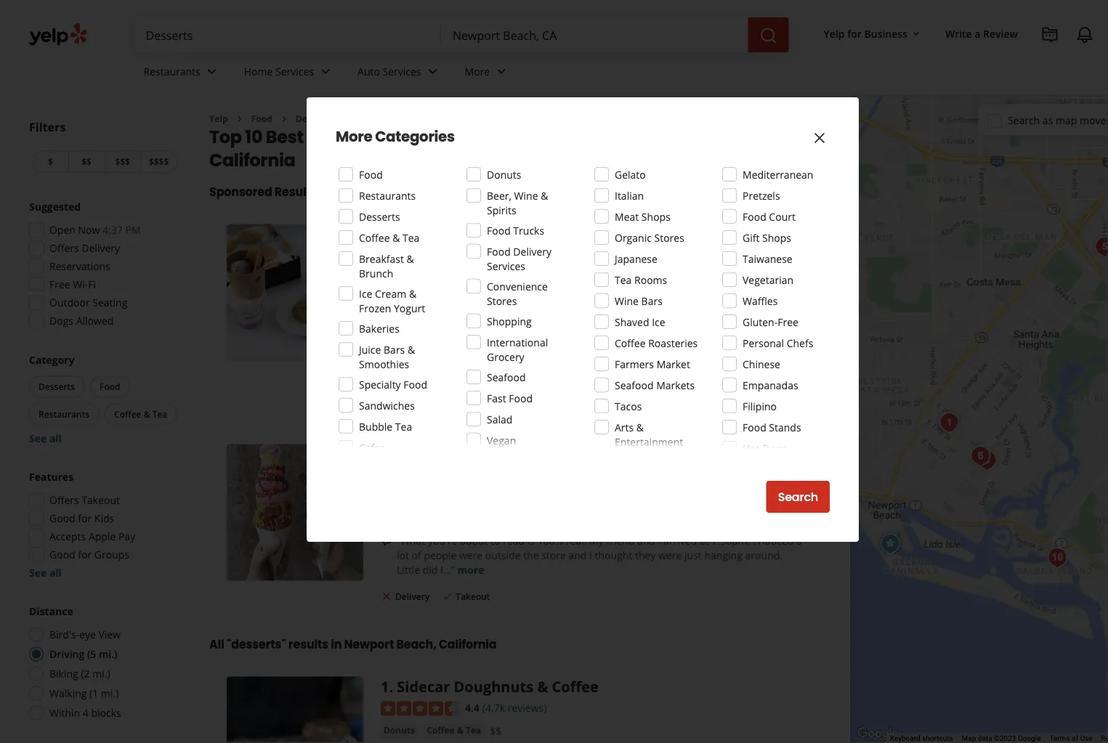 Task type: describe. For each thing, give the bounding box(es) containing it.
good for good for kids
[[49, 512, 75, 526]]

all for category
[[49, 432, 62, 446]]

i inside "this place is the spot for cookies!! they have the best and freshest cookie types. i highly recommend the toffee cookie and white chocolate macadamia nut cookie. you can't go wrong…"
[[780, 336, 783, 350]]

coffee & tea inside more categories dialog
[[359, 231, 420, 245]]

vegetarian
[[743, 273, 794, 287]]

0 horizontal spatial milk & cookies image
[[227, 224, 364, 361]]

open now 4:37 pm
[[49, 223, 141, 237]]

chefs
[[787, 336, 814, 350]]

1 vertical spatial takeout
[[82, 494, 120, 508]]

0 horizontal spatial coffee & tea
[[114, 409, 167, 421]]

2 were from the left
[[659, 549, 682, 563]]

international
[[487, 336, 548, 349]]

ice inside ice cream & frozen yogurt
[[359, 287, 373, 301]]

salt & straw image
[[967, 442, 996, 471]]

map region
[[806, 0, 1109, 744]]

offers takeout
[[49, 494, 120, 508]]

group containing category
[[26, 353, 180, 446]]

personal
[[743, 336, 785, 350]]

view
[[99, 628, 121, 642]]

more for more categories
[[336, 127, 373, 147]]

good for good for groups
[[49, 548, 75, 562]]

beer, wine & spirits
[[487, 189, 549, 217]]

delivery right the 16 close v2 image
[[396, 591, 430, 603]]

the up recommend
[[460, 336, 476, 350]]

bakeries inside more categories dialog
[[359, 322, 400, 336]]

& inside arts & entertainment
[[637, 421, 644, 434]]

friend
[[607, 534, 635, 548]]

4.4 link
[[465, 700, 480, 716]]

(283 reviews)
[[483, 248, 545, 262]]

auto services
[[358, 64, 421, 78]]

kokonut image
[[1091, 233, 1109, 262]]

too sweet image
[[1044, 544, 1073, 573]]

0 vertical spatial takeout
[[456, 393, 490, 405]]

services for auto services
[[383, 64, 421, 78]]

owned
[[430, 314, 463, 328]]

convenience stores
[[487, 280, 548, 308]]

is inside the ""what you're about to read is 100% real. my friend and i arrived at 7:50pm. i noticed a lot of people were outside the store and i thought they were just hanging around. little did i…""
[[528, 534, 535, 548]]

food up gift
[[743, 210, 767, 224]]

gift
[[743, 231, 760, 245]]

option group containing distance
[[25, 605, 180, 725]]

yogurt inside more categories dialog
[[394, 301, 426, 315]]

fast
[[487, 392, 507, 405]]

types.
[[749, 336, 778, 350]]

cream inside ice cream & frozen yogurt
[[375, 287, 407, 301]]

as
[[1043, 113, 1054, 127]]

keyboard shortcuts button
[[891, 734, 954, 744]]

bars for wine
[[642, 294, 663, 308]]

thought
[[595, 549, 633, 563]]

3 slideshow element from the top
[[227, 677, 364, 744]]

write a review
[[946, 27, 1019, 40]]

0 vertical spatial a
[[975, 27, 981, 40]]

use
[[1081, 735, 1093, 744]]

ice inside button
[[384, 272, 396, 284]]

reviews) for (283 reviews)
[[506, 248, 545, 262]]

restaurants inside more categories dialog
[[359, 189, 416, 203]]

tea inside coffee & tea link
[[466, 725, 482, 737]]

offers for offers takeout
[[49, 494, 79, 508]]

did
[[423, 563, 438, 577]]

coffee roasteries
[[615, 336, 698, 350]]

go
[[422, 365, 434, 379]]

ice cream & frozen yogurt inside button
[[384, 272, 499, 284]]

24 chevron down v2 image for auto services
[[424, 63, 442, 80]]

food right fast
[[509, 392, 533, 405]]

apple
[[89, 530, 116, 544]]

all for features
[[49, 566, 62, 580]]

offers for offers delivery
[[49, 241, 79, 255]]

i left arrived
[[659, 534, 661, 548]]

(4.7k
[[483, 701, 505, 715]]

1 vertical spatial california
[[439, 637, 497, 653]]

arrived
[[664, 534, 698, 548]]

0 horizontal spatial beach,
[[397, 637, 437, 653]]

nut
[[727, 351, 743, 365]]

10
[[245, 125, 263, 149]]

1 horizontal spatial milk & cookies image
[[877, 530, 906, 559]]

business categories element
[[132, 52, 1109, 95]]

2 vertical spatial ice
[[652, 315, 666, 329]]

chinese
[[743, 357, 781, 371]]

food inside "button"
[[100, 381, 120, 393]]

delivery inside food delivery services
[[514, 245, 552, 258]]

sandwiches
[[359, 399, 415, 413]]

restaurants for restaurants button
[[39, 409, 89, 421]]

of for terms
[[1073, 735, 1079, 744]]

4:37
[[103, 223, 123, 237]]

map
[[962, 735, 977, 744]]

(283
[[483, 248, 503, 262]]

arts & entertainment
[[615, 421, 684, 449]]

"this
[[397, 336, 420, 350]]

filters
[[29, 119, 66, 135]]

newport inside top 10 best desserts near newport beach, california
[[432, 125, 506, 149]]

and down they
[[571, 351, 589, 365]]

sidecar doughnuts & coffee image
[[935, 409, 965, 438]]

milk & cookies image
[[877, 530, 906, 559]]

4.4
[[465, 701, 480, 715]]

re link
[[1102, 735, 1109, 744]]

& inside ice cream & frozen yogurt
[[409, 287, 417, 301]]

"what you're about to read is 100% real. my friend and i arrived at 7:50pm. i noticed a lot of people were outside the store and i thought they were just hanging around. little did i…"
[[397, 534, 803, 577]]

10:00
[[435, 293, 461, 307]]

bars for juice
[[384, 343, 405, 357]]

24 chevron down v2 image for more
[[493, 63, 511, 80]]

1 vertical spatial coffee & tea button
[[424, 724, 485, 738]]

dogs inside group
[[49, 314, 73, 328]]

japanese
[[615, 252, 658, 266]]

toffee
[[507, 351, 535, 365]]

(5
[[87, 648, 96, 662]]

$$ inside 'button'
[[82, 156, 92, 168]]

meat shops
[[615, 210, 671, 224]]

and down real.
[[569, 549, 587, 563]]

2 vertical spatial takeout
[[456, 591, 490, 603]]

more for the
[[481, 365, 508, 379]]

smoothies
[[359, 357, 410, 371]]

bakeries link
[[508, 271, 551, 285]]

driving (5 mi.)
[[49, 648, 117, 662]]

gift shops
[[743, 231, 792, 245]]

organic stores
[[615, 231, 685, 245]]

specialty
[[359, 378, 401, 392]]

top 10 best desserts near newport beach, california
[[209, 125, 569, 172]]

markets
[[657, 378, 695, 392]]

food down spirits
[[487, 224, 511, 237]]

kids
[[94, 512, 114, 526]]

walking (1 mi.)
[[49, 687, 119, 701]]

donuts inside more categories dialog
[[487, 168, 522, 181]]

0 horizontal spatial cookie
[[538, 351, 568, 365]]

food link
[[251, 113, 273, 125]]

0 horizontal spatial coffee & tea button
[[105, 404, 177, 426]]

results
[[289, 637, 329, 653]]

can't
[[397, 365, 420, 379]]

operated
[[475, 314, 519, 328]]

until
[[411, 293, 432, 307]]

1 horizontal spatial wine
[[615, 294, 639, 308]]

for for business
[[848, 27, 862, 40]]

mi.) for walking (1 mi.)
[[101, 687, 119, 701]]

desserts inside top 10 best desserts near newport beach, california
[[307, 125, 383, 149]]

the left best
[[613, 336, 628, 350]]

cafes
[[359, 441, 385, 455]]

fast food
[[487, 392, 533, 405]]

previous image for milk & cookies
[[233, 284, 250, 301]]

outside
[[486, 549, 521, 563]]

(283 reviews) link
[[483, 247, 545, 262]]

for for groups
[[78, 548, 92, 562]]

results
[[275, 184, 317, 200]]

juice bars & smoothies
[[359, 343, 415, 371]]

google image
[[854, 725, 902, 744]]

©2023
[[995, 735, 1017, 744]]

all "desserts" results in newport beach, california
[[209, 637, 497, 653]]

terms of use
[[1050, 735, 1093, 744]]

and right best
[[654, 336, 672, 350]]

mi.) for driving (5 mi.)
[[99, 648, 117, 662]]

within 4 blocks
[[49, 707, 121, 721]]

specialty food
[[359, 378, 428, 392]]

of for house
[[430, 445, 445, 465]]

sponsored
[[209, 184, 272, 200]]

16 checkmark v2 image for delivery
[[381, 393, 393, 405]]

chocolate bash image
[[877, 530, 906, 559]]

4.4 star rating image
[[381, 702, 460, 716]]

shokuh patisserie image
[[973, 446, 1002, 476]]

1 vertical spatial newport
[[344, 637, 394, 653]]

slideshow element for house of chimney cakes
[[227, 445, 364, 581]]

all
[[209, 637, 224, 653]]

16 close v2 image
[[381, 591, 393, 603]]

16 chevron down v2 image
[[911, 28, 923, 40]]

seafood markets
[[615, 378, 695, 392]]

spirits
[[487, 203, 517, 217]]

16 locally owned v2 image
[[381, 315, 393, 327]]

previous image for house of chimney cakes
[[233, 504, 250, 522]]

terms of use link
[[1050, 735, 1093, 744]]

next image
[[340, 284, 358, 301]]

house of chimney cakes image
[[227, 445, 364, 581]]

taiwanese
[[743, 252, 793, 266]]

& inside group
[[144, 409, 150, 421]]

more link
[[453, 52, 522, 95]]

google
[[1019, 735, 1042, 744]]

food up hot at the right of page
[[743, 421, 767, 434]]

shops for gift shops
[[763, 231, 792, 245]]

frozen inside ice cream & frozen yogurt button
[[438, 272, 468, 284]]

24 chevron down v2 image for home services
[[317, 63, 334, 80]]

distance
[[29, 605, 73, 619]]

offers delivery
[[49, 241, 120, 255]]

desserts inside button
[[39, 381, 75, 393]]

$$$$ button
[[141, 151, 177, 173]]

convenience
[[487, 280, 548, 293]]

group containing features
[[25, 470, 180, 581]]

the inside the ""what you're about to read is 100% real. my friend and i arrived at 7:50pm. i noticed a lot of people were outside the store and i thought they were just hanging around. little did i…""
[[524, 549, 539, 563]]

allowed
[[76, 314, 114, 328]]



Task type: vqa. For each thing, say whether or not it's contained in the screenshot.
log
no



Task type: locate. For each thing, give the bounding box(es) containing it.
pm for open now 4:37 pm
[[125, 223, 141, 237]]

0 horizontal spatial donuts
[[384, 725, 415, 737]]

indian
[[743, 463, 773, 477]]

16 chevron right v2 image
[[234, 113, 246, 125], [278, 113, 290, 125]]

bars up smoothies
[[384, 343, 405, 357]]

1 vertical spatial cookie
[[538, 351, 568, 365]]

more right i…"
[[458, 563, 485, 577]]

1 horizontal spatial shops
[[763, 231, 792, 245]]

more for more
[[465, 64, 490, 78]]

fi
[[88, 278, 96, 292]]

4.7 star rating image
[[381, 249, 460, 263]]

a
[[975, 27, 981, 40], [797, 534, 803, 548]]

accepts apple pay
[[49, 530, 135, 544]]

mi.) right '(2'
[[92, 667, 110, 681]]

0 horizontal spatial free
[[49, 278, 70, 292]]

free wifi
[[551, 314, 595, 328]]

see all button down restaurants button
[[29, 432, 62, 446]]

0 vertical spatial bars
[[642, 294, 663, 308]]

$$
[[82, 156, 92, 168], [490, 724, 502, 738]]

0 vertical spatial ice
[[384, 272, 396, 284]]

dogs inside more categories dialog
[[763, 442, 787, 456]]

bars down rooms
[[642, 294, 663, 308]]

see all for features
[[29, 566, 62, 580]]

mi.) for biking (2 mi.)
[[92, 667, 110, 681]]

coffee & tea button down food "button" in the left of the page
[[105, 404, 177, 426]]

food inside food delivery services
[[487, 245, 511, 258]]

for for kids
[[78, 512, 92, 526]]

accepts
[[49, 530, 86, 544]]

16 speech v2 image up smoothies
[[381, 338, 393, 350]]

0 vertical spatial all
[[49, 432, 62, 446]]

donuts link
[[381, 724, 418, 738]]

1 horizontal spatial yelp
[[824, 27, 845, 40]]

services right home
[[276, 64, 314, 78]]

1 vertical spatial $$
[[490, 724, 502, 738]]

reviews) right (4.7k
[[508, 701, 547, 715]]

were down about
[[459, 549, 483, 563]]

free up 'outdoor'
[[49, 278, 70, 292]]

2 vertical spatial of
[[1073, 735, 1079, 744]]

yelp link
[[209, 113, 228, 125]]

donuts inside button
[[384, 725, 415, 737]]

wine
[[514, 189, 538, 203], [615, 294, 639, 308]]

california inside top 10 best desserts near newport beach, california
[[209, 148, 296, 172]]

16 speech v2 image left the "what
[[381, 536, 393, 548]]

ice cream & frozen yogurt link
[[381, 271, 502, 285]]

takeout
[[456, 393, 490, 405], [82, 494, 120, 508], [456, 591, 490, 603]]

2 see from the top
[[29, 566, 47, 580]]

open for open now 4:37 pm
[[49, 223, 76, 237]]

frozen up "10:00"
[[438, 272, 468, 284]]

2 see all from the top
[[29, 566, 62, 580]]

open for open until 10:00 pm
[[381, 293, 408, 307]]

coffee & tea down food "button" in the left of the page
[[114, 409, 167, 421]]

ice right next image
[[359, 287, 373, 301]]

1 . sidecar doughnuts & coffee
[[381, 677, 599, 697]]

delivery down the trucks
[[514, 245, 552, 258]]

0 vertical spatial is
[[450, 336, 458, 350]]

0 vertical spatial yogurt
[[470, 272, 499, 284]]

1 see all button from the top
[[29, 432, 62, 446]]

stores inside the convenience stores
[[487, 294, 517, 308]]

slideshow element
[[227, 224, 364, 361], [227, 445, 364, 581], [227, 677, 364, 744]]

&
[[541, 189, 549, 203], [416, 224, 427, 244], [393, 231, 400, 245], [407, 252, 414, 266], [429, 272, 436, 284], [409, 287, 417, 301], [465, 314, 473, 328], [408, 343, 415, 357], [144, 409, 150, 421], [637, 421, 644, 434], [538, 677, 549, 697], [457, 725, 464, 737]]

services up convenience
[[487, 259, 526, 273]]

see for category
[[29, 432, 47, 446]]

0 vertical spatial stores
[[655, 231, 685, 245]]

1 vertical spatial a
[[797, 534, 803, 548]]

food right top
[[251, 113, 273, 125]]

suggested
[[29, 200, 81, 214]]

reviews) for (4.7k reviews)
[[508, 701, 547, 715]]

services for home services
[[276, 64, 314, 78]]

1 24 chevron down v2 image from the left
[[203, 63, 221, 80]]

1 were from the left
[[459, 549, 483, 563]]

more categories dialog
[[0, 0, 1109, 744]]

16 checkmark v2 image
[[381, 393, 393, 405], [442, 591, 453, 603]]

1 vertical spatial pm
[[463, 293, 479, 307]]

open up '16 locally owned v2' icon at top left
[[381, 293, 408, 307]]

business
[[865, 27, 908, 40]]

shortcuts
[[923, 735, 954, 744]]

0 horizontal spatial 24 chevron down v2 image
[[203, 63, 221, 80]]

0 horizontal spatial 24 chevron down v2 image
[[424, 63, 442, 80]]

0 vertical spatial bakeries
[[511, 272, 549, 284]]

1 vertical spatial all
[[49, 566, 62, 580]]

2 24 chevron down v2 image from the left
[[317, 63, 334, 80]]

projects image
[[1042, 26, 1059, 44]]

i down the my
[[590, 549, 593, 563]]

2 vertical spatial group
[[25, 470, 180, 581]]

1 horizontal spatial free
[[551, 314, 572, 328]]

blocks
[[91, 707, 121, 721]]

restaurants inside business categories element
[[144, 64, 200, 78]]

0 vertical spatial offers
[[49, 241, 79, 255]]

info icon image
[[599, 314, 611, 326], [599, 314, 611, 326]]

just
[[685, 549, 702, 563]]

2 16 chevron right v2 image from the left
[[278, 113, 290, 125]]

1 offers from the top
[[49, 241, 79, 255]]

coffee & tea up "breakfast" at the left of the page
[[359, 231, 420, 245]]

None search field
[[134, 17, 792, 52]]

ice cream & frozen yogurt up "10:00"
[[384, 272, 499, 284]]

all down restaurants button
[[49, 432, 62, 446]]

cream inside button
[[399, 272, 427, 284]]

notifications image
[[1077, 26, 1094, 44]]

& inside beer, wine & spirits
[[541, 189, 549, 203]]

for down accepts apple pay
[[78, 548, 92, 562]]

newport right in
[[344, 637, 394, 653]]

see for features
[[29, 566, 47, 580]]

seafood down farmers
[[615, 378, 654, 392]]

restaurants inside button
[[39, 409, 89, 421]]

hot dogs
[[743, 442, 787, 456]]

dogs down 'outdoor'
[[49, 314, 73, 328]]

wrong…"
[[437, 365, 478, 379]]

1 16 chevron right v2 image from the left
[[234, 113, 246, 125]]

for inside "this place is the spot for cookies!! they have the best and freshest cookie types. i highly recommend the toffee cookie and white chocolate macadamia nut cookie. you can't go wrong…"
[[502, 336, 516, 350]]

pm right "10:00"
[[463, 293, 479, 307]]

free inside group
[[49, 278, 70, 292]]

1 horizontal spatial ice
[[384, 272, 396, 284]]

good down accepts
[[49, 548, 75, 562]]

2 offers from the top
[[49, 494, 79, 508]]

takeout down outside
[[456, 591, 490, 603]]

1 horizontal spatial yogurt
[[470, 272, 499, 284]]

open until 10:00 pm
[[381, 293, 479, 307]]

biking
[[49, 667, 78, 681]]

shops up organic stores
[[642, 210, 671, 224]]

24 chevron down v2 image inside auto services "link"
[[424, 63, 442, 80]]

1 vertical spatial group
[[26, 353, 180, 446]]

takeout up kids
[[82, 494, 120, 508]]

more link down grocery
[[481, 365, 508, 379]]

24 chevron down v2 image
[[203, 63, 221, 80], [317, 63, 334, 80]]

cookies!!
[[518, 336, 559, 350]]

see down restaurants button
[[29, 432, 47, 446]]

seafood for seafood
[[487, 370, 526, 384]]

more link for to
[[458, 563, 485, 577]]

1 horizontal spatial search
[[1008, 113, 1041, 127]]

coffee & tea button down the 4.4
[[424, 724, 485, 738]]

0 vertical spatial see
[[29, 432, 47, 446]]

0 horizontal spatial 16 checkmark v2 image
[[381, 393, 393, 405]]

yelp left "10"
[[209, 113, 228, 125]]

shopping
[[487, 314, 532, 328]]

reviews)
[[506, 248, 545, 262], [508, 701, 547, 715]]

wine up shaved at the top right of the page
[[615, 294, 639, 308]]

0 vertical spatial good
[[49, 512, 75, 526]]

16 chevron right v2 image right 'food' link
[[278, 113, 290, 125]]

0 horizontal spatial open
[[49, 223, 76, 237]]

see all for category
[[29, 432, 62, 446]]

0 horizontal spatial a
[[797, 534, 803, 548]]

my
[[590, 534, 604, 548]]

desserts inside more categories dialog
[[359, 210, 400, 224]]

2 24 chevron down v2 image from the left
[[493, 63, 511, 80]]

services right auto
[[383, 64, 421, 78]]

all
[[49, 432, 62, 446], [49, 566, 62, 580]]

is inside "this place is the spot for cookies!! they have the best and freshest cookie types. i highly recommend the toffee cookie and white chocolate macadamia nut cookie. you can't go wrong…"
[[450, 336, 458, 350]]

have
[[587, 336, 610, 350]]

the down spot
[[489, 351, 504, 365]]

gelato
[[615, 168, 646, 181]]

reservations
[[49, 260, 110, 273]]

0 vertical spatial beach,
[[510, 125, 569, 149]]

24 chevron down v2 image for restaurants
[[203, 63, 221, 80]]

milk & cookies image
[[227, 224, 364, 361], [877, 530, 906, 559]]

desserts up "milk"
[[359, 210, 400, 224]]

write a review link
[[940, 20, 1025, 47]]

2 previous image from the top
[[233, 504, 250, 522]]

more inside business categories element
[[465, 64, 490, 78]]

see all button for category
[[29, 432, 62, 446]]

0 vertical spatial cream
[[399, 272, 427, 284]]

0 vertical spatial 16 speech v2 image
[[381, 338, 393, 350]]

1 horizontal spatial seafood
[[615, 378, 654, 392]]

0 horizontal spatial yogurt
[[394, 301, 426, 315]]

1 vertical spatial donuts
[[384, 725, 415, 737]]

1 vertical spatial coffee & tea
[[114, 409, 167, 421]]

16 info v2 image
[[810, 134, 822, 145]]

and up "they"
[[638, 534, 656, 548]]

a inside the ""what you're about to read is 100% real. my friend and i arrived at 7:50pm. i noticed a lot of people were outside the store and i thought they were just hanging around. little did i…""
[[797, 534, 803, 548]]

2 see all button from the top
[[29, 566, 62, 580]]

1 vertical spatial yelp
[[209, 113, 228, 125]]

food down more categories
[[359, 168, 383, 181]]

16 speech v2 image for "this
[[381, 338, 393, 350]]

0 vertical spatial $$
[[82, 156, 92, 168]]

were
[[459, 549, 483, 563], [659, 549, 682, 563]]

1 vertical spatial ice
[[359, 287, 373, 301]]

bakeries inside "button"
[[511, 272, 549, 284]]

pm right 4:37
[[125, 223, 141, 237]]

you
[[782, 351, 800, 365]]

24 chevron down v2 image inside restaurants link
[[203, 63, 221, 80]]

yogurt down the (283
[[470, 272, 499, 284]]

0 vertical spatial cookie
[[716, 336, 747, 350]]

international grocery
[[487, 336, 548, 364]]

locally
[[396, 314, 428, 328]]

stores for organic stores
[[655, 231, 685, 245]]

auto
[[358, 64, 380, 78]]

2 slideshow element from the top
[[227, 445, 364, 581]]

wine inside beer, wine & spirits
[[514, 189, 538, 203]]

1 vertical spatial mi.)
[[92, 667, 110, 681]]

grocery
[[487, 350, 525, 364]]

option group
[[25, 605, 180, 725]]

1 vertical spatial ice cream & frozen yogurt
[[359, 287, 426, 315]]

1
[[381, 677, 389, 697]]

beach, inside top 10 best desserts near newport beach, california
[[510, 125, 569, 149]]

review
[[984, 27, 1019, 40]]

"what
[[397, 534, 425, 548]]

0 vertical spatial restaurants
[[144, 64, 200, 78]]

1 horizontal spatial 16 chevron right v2 image
[[278, 113, 290, 125]]

of right house
[[430, 445, 445, 465]]

24 chevron down v2 image left home
[[203, 63, 221, 80]]

see all button for features
[[29, 566, 62, 580]]

open inside group
[[49, 223, 76, 237]]

free
[[49, 278, 70, 292], [551, 314, 572, 328], [778, 315, 799, 329]]

juice
[[359, 343, 381, 357]]

(4.7k reviews) link
[[483, 700, 547, 716]]

free for free wi-fi
[[49, 278, 70, 292]]

food right 4.7 link
[[487, 245, 511, 258]]

$$ left $$$ button
[[82, 156, 92, 168]]

previous image
[[233, 284, 250, 301], [233, 504, 250, 522], [233, 737, 250, 744]]

1 16 speech v2 image from the top
[[381, 338, 393, 350]]

for left business on the top right of page
[[848, 27, 862, 40]]

of right lot
[[412, 549, 422, 563]]

2 horizontal spatial free
[[778, 315, 799, 329]]

(1
[[89, 687, 98, 701]]

delivery down open now 4:37 pm
[[82, 241, 120, 255]]

16 chevron right v2 image for food
[[234, 113, 246, 125]]

beach, up beer, wine & spirits
[[510, 125, 569, 149]]

mi.)
[[99, 648, 117, 662], [92, 667, 110, 681], [101, 687, 119, 701]]

16 chevron right v2 image right yelp link
[[234, 113, 246, 125]]

search
[[1008, 113, 1041, 127], [779, 489, 819, 506]]

food trucks
[[487, 224, 545, 237]]

2 all from the top
[[49, 566, 62, 580]]

1 vertical spatial frozen
[[359, 301, 391, 315]]

0 horizontal spatial ice
[[359, 287, 373, 301]]

delivery down specialty food
[[396, 393, 430, 405]]

coffee & tea inside coffee & tea link
[[427, 725, 482, 737]]

offers up reservations at the left of page
[[49, 241, 79, 255]]

bubble
[[359, 420, 393, 434]]

desserts down 'home services' link
[[296, 113, 333, 125]]

freshest
[[675, 336, 713, 350]]

is right read
[[528, 534, 535, 548]]

see all up distance
[[29, 566, 62, 580]]

0 horizontal spatial $$
[[82, 156, 92, 168]]

trucks
[[514, 224, 545, 237]]

food down highly
[[404, 378, 428, 392]]

organic
[[615, 231, 652, 245]]

next image
[[340, 737, 358, 744]]

& inside breakfast & brunch
[[407, 252, 414, 266]]

1 horizontal spatial bakeries
[[511, 272, 549, 284]]

ice down "breakfast" at the left of the page
[[384, 272, 396, 284]]

services inside "link"
[[383, 64, 421, 78]]

in
[[331, 637, 342, 653]]

bars inside juice bars & smoothies
[[384, 343, 405, 357]]

1 horizontal spatial of
[[430, 445, 445, 465]]

for inside yelp for business button
[[848, 27, 862, 40]]

0 horizontal spatial were
[[459, 549, 483, 563]]

a right write
[[975, 27, 981, 40]]

0 vertical spatial reviews)
[[506, 248, 545, 262]]

1 all from the top
[[49, 432, 62, 446]]

0 horizontal spatial restaurants
[[39, 409, 89, 421]]

0 horizontal spatial bakeries
[[359, 322, 400, 336]]

shops down the court
[[763, 231, 792, 245]]

search up noticed on the right of the page
[[779, 489, 819, 506]]

cream down brunch
[[375, 287, 407, 301]]

1 24 chevron down v2 image from the left
[[424, 63, 442, 80]]

0 vertical spatial 16 checkmark v2 image
[[381, 393, 393, 405]]

1 horizontal spatial beach,
[[510, 125, 569, 149]]

search as map moves
[[1008, 113, 1109, 127]]

of inside the ""what you're about to read is 100% real. my friend and i arrived at 7:50pm. i noticed a lot of people were outside the store and i thought they were just hanging around. little did i…""
[[412, 549, 422, 563]]

more
[[481, 365, 508, 379], [458, 563, 485, 577]]

2 horizontal spatial of
[[1073, 735, 1079, 744]]

free for free wifi
[[551, 314, 572, 328]]

2 vertical spatial mi.)
[[101, 687, 119, 701]]

keyboard shortcuts
[[891, 735, 954, 744]]

cream down 4.7 star rating image
[[399, 272, 427, 284]]

i up the around.
[[753, 534, 756, 548]]

the down read
[[524, 549, 539, 563]]

yelp left business on the top right of page
[[824, 27, 845, 40]]

category
[[29, 353, 75, 367]]

1 horizontal spatial 24 chevron down v2 image
[[317, 63, 334, 80]]

1 vertical spatial bakeries
[[359, 322, 400, 336]]

search for search as map moves
[[1008, 113, 1041, 127]]

16 speech v2 image
[[381, 338, 393, 350], [381, 536, 393, 548]]

1 horizontal spatial $$
[[490, 724, 502, 738]]

frozen down brunch
[[359, 301, 391, 315]]

good
[[49, 512, 75, 526], [49, 548, 75, 562]]

0 vertical spatial of
[[430, 445, 445, 465]]

1 vertical spatial offers
[[49, 494, 79, 508]]

seafood down grocery
[[487, 370, 526, 384]]

terms
[[1050, 735, 1071, 744]]

1 horizontal spatial open
[[381, 293, 408, 307]]

& inside button
[[429, 272, 436, 284]]

cookie up the nut
[[716, 336, 747, 350]]

search for search
[[779, 489, 819, 506]]

filipino
[[743, 400, 777, 413]]

yelp inside button
[[824, 27, 845, 40]]

search left as
[[1008, 113, 1041, 127]]

donuts up beer,
[[487, 168, 522, 181]]

open down suggested
[[49, 223, 76, 237]]

services inside food delivery services
[[487, 259, 526, 273]]

roasteries
[[649, 336, 698, 350]]

seafood for seafood markets
[[615, 378, 654, 392]]

0 vertical spatial wine
[[514, 189, 538, 203]]

data
[[979, 735, 993, 744]]

search inside 'button'
[[779, 489, 819, 506]]

1 horizontal spatial is
[[528, 534, 535, 548]]

0 horizontal spatial services
[[276, 64, 314, 78]]

1 vertical spatial bars
[[384, 343, 405, 357]]

1 vertical spatial good
[[49, 548, 75, 562]]

were down arrived
[[659, 549, 682, 563]]

0 vertical spatial newport
[[432, 125, 506, 149]]

farmers market
[[615, 357, 691, 371]]

good up accepts
[[49, 512, 75, 526]]

frozen
[[438, 272, 468, 284], [359, 301, 391, 315]]

1 vertical spatial beach,
[[397, 637, 437, 653]]

7:50pm.
[[712, 534, 751, 548]]

bubble tea
[[359, 420, 412, 434]]

more inside dialog
[[336, 127, 373, 147]]

pop pie - costa mesa image
[[935, 408, 964, 437]]

map data ©2023 google
[[962, 735, 1042, 744]]

biking (2 mi.)
[[49, 667, 110, 681]]

yelp for yelp link
[[209, 113, 228, 125]]

24 chevron down v2 image inside 'home services' link
[[317, 63, 334, 80]]

yogurt right '16 locally owned v2' icon at top left
[[394, 301, 426, 315]]

24 chevron down v2 image left auto
[[317, 63, 334, 80]]

1 slideshow element from the top
[[227, 224, 364, 361]]

1 horizontal spatial california
[[439, 637, 497, 653]]

1 horizontal spatial stores
[[655, 231, 685, 245]]

offers up "good for kids"
[[49, 494, 79, 508]]

24 chevron down v2 image inside more link
[[493, 63, 511, 80]]

1 previous image from the top
[[233, 284, 250, 301]]

takeout down wrong…"
[[456, 393, 490, 405]]

a right noticed on the right of the page
[[797, 534, 803, 548]]

stores down meat shops
[[655, 231, 685, 245]]

more for to
[[458, 563, 485, 577]]

0 vertical spatial more
[[481, 365, 508, 379]]

good for groups
[[49, 548, 129, 562]]

restaurants for restaurants link
[[144, 64, 200, 78]]

locally owned & operated
[[396, 314, 519, 328]]

yelp for business button
[[818, 20, 928, 47]]

1 see all from the top
[[29, 432, 62, 446]]

desserts link
[[296, 113, 333, 125]]

market
[[657, 357, 691, 371]]

white
[[592, 351, 618, 365]]

1 vertical spatial more link
[[458, 563, 485, 577]]

16 speech v2 image for "what
[[381, 536, 393, 548]]

0 vertical spatial slideshow element
[[227, 224, 364, 361]]

free up personal chefs
[[778, 315, 799, 329]]

beer,
[[487, 189, 512, 203]]

0 horizontal spatial of
[[412, 549, 422, 563]]

free inside more categories dialog
[[778, 315, 799, 329]]

for down offers takeout
[[78, 512, 92, 526]]

3 previous image from the top
[[233, 737, 250, 744]]

newport right the near
[[432, 125, 506, 149]]

food stands
[[743, 421, 802, 434]]

more link for the
[[481, 365, 508, 379]]

search image
[[760, 27, 778, 44]]

features
[[29, 470, 74, 484]]

cookie
[[716, 336, 747, 350], [538, 351, 568, 365]]

close image
[[811, 129, 829, 147]]

yogurt inside ice cream & frozen yogurt button
[[470, 272, 499, 284]]

1 horizontal spatial 16 checkmark v2 image
[[442, 591, 453, 603]]

ice up the coffee roasteries
[[652, 315, 666, 329]]

pm for open until 10:00 pm
[[463, 293, 479, 307]]

for up 'toffee'
[[502, 336, 516, 350]]

user actions element
[[813, 18, 1109, 108]]

2 vertical spatial slideshow element
[[227, 677, 364, 744]]

16 chevron right v2 image for desserts
[[278, 113, 290, 125]]

group containing suggested
[[25, 200, 180, 333]]

1 see from the top
[[29, 432, 47, 446]]

ice cream & frozen yogurt inside more categories dialog
[[359, 287, 426, 315]]

16 checkmark v2 image for takeout
[[442, 591, 453, 603]]

best
[[266, 125, 304, 149]]

highly
[[397, 351, 425, 365]]

pay
[[118, 530, 135, 544]]

1 vertical spatial stores
[[487, 294, 517, 308]]

1 vertical spatial see all
[[29, 566, 62, 580]]

free wi-fi
[[49, 278, 96, 292]]

1 vertical spatial restaurants
[[359, 189, 416, 203]]

2 horizontal spatial restaurants
[[359, 189, 416, 203]]

2 good from the top
[[49, 548, 75, 562]]

24 chevron down v2 image
[[424, 63, 442, 80], [493, 63, 511, 80]]

noticed
[[759, 534, 794, 548]]

0 vertical spatial search
[[1008, 113, 1041, 127]]

1 horizontal spatial a
[[975, 27, 981, 40]]

frozen inside ice cream & frozen yogurt
[[359, 301, 391, 315]]

map
[[1056, 113, 1078, 127]]

1 good from the top
[[49, 512, 75, 526]]

0 horizontal spatial pm
[[125, 223, 141, 237]]

ice cream & frozen yogurt
[[384, 272, 499, 284], [359, 287, 426, 315]]

slideshow element for milk & cookies
[[227, 224, 364, 361]]

see all button up distance
[[29, 566, 62, 580]]

yelp for yelp for business
[[824, 27, 845, 40]]

stores for convenience stores
[[487, 294, 517, 308]]

beach, up the sidecar
[[397, 637, 437, 653]]

1 vertical spatial 16 speech v2 image
[[381, 536, 393, 548]]

2 horizontal spatial ice
[[652, 315, 666, 329]]

1 vertical spatial search
[[779, 489, 819, 506]]

& inside juice bars & smoothies
[[408, 343, 415, 357]]

food right the desserts button
[[100, 381, 120, 393]]

shops for meat shops
[[642, 210, 671, 224]]

coffee & tea down the 4.4
[[427, 725, 482, 737]]

dogs
[[49, 314, 73, 328], [763, 442, 787, 456]]

group
[[25, 200, 180, 333], [26, 353, 180, 446], [25, 470, 180, 581]]

1 horizontal spatial cookie
[[716, 336, 747, 350]]

bird's-eye view
[[49, 628, 121, 642]]

2 16 speech v2 image from the top
[[381, 536, 393, 548]]

tacos
[[615, 400, 642, 413]]

1 vertical spatial more
[[336, 127, 373, 147]]



